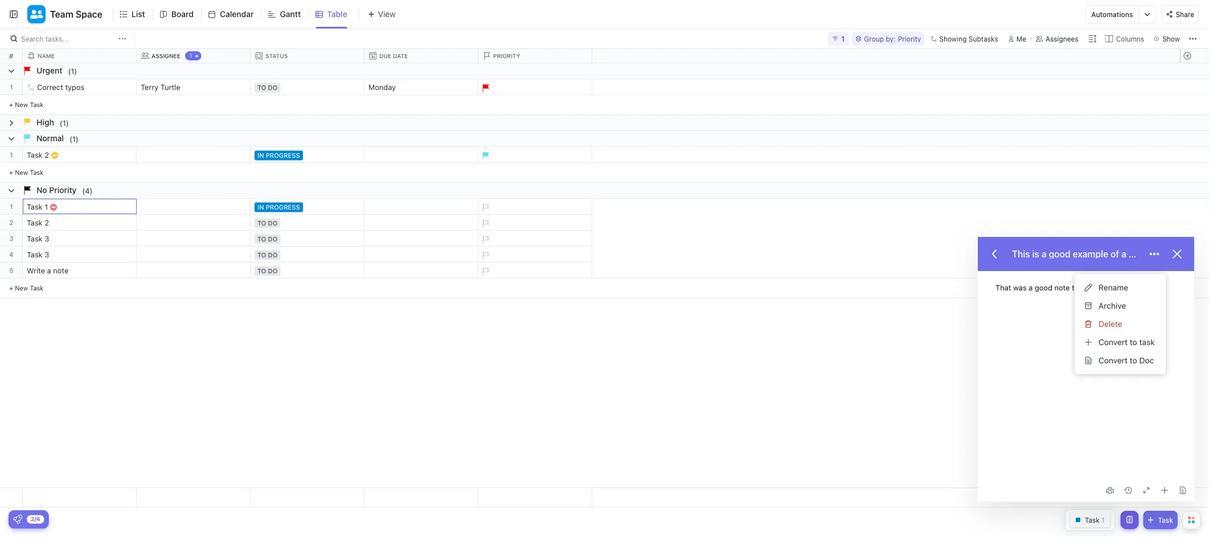 Task type: describe. For each thing, give the bounding box(es) containing it.
(1) for normal
[[69, 134, 78, 143]]

in progress cell for task 2
[[251, 147, 365, 162]]

subtasks
[[969, 35, 999, 43]]

delete link
[[1080, 315, 1162, 333]]

3 set priority image from the top
[[477, 231, 494, 248]]

press space to select this row. row containing write a note
[[23, 263, 593, 280]]

calendar
[[220, 9, 254, 19]]

press space to select this row. row containing task 2
[[23, 147, 593, 165]]

1 horizontal spatial note
[[1055, 284, 1071, 292]]

correct
[[37, 83, 63, 91]]

1 1 2 3 1 4 5
[[9, 83, 13, 274]]

a right 'is'
[[1042, 249, 1047, 260]]

showing
[[940, 35, 967, 43]]

assignees button
[[1031, 32, 1084, 46]]

5 do from the top
[[268, 268, 278, 275]]

2 for task 2
[[45, 151, 49, 159]]

press space to select this row. row containing 5
[[0, 263, 23, 279]]

4 set priority element from the top
[[477, 247, 494, 264]]

terry turtle cell
[[137, 79, 251, 95]]

monday
[[369, 83, 396, 91]]

set priority element for press space to select this row. row containing write a note
[[477, 263, 494, 280]]

4 do from the top
[[268, 252, 278, 259]]

rename link
[[1080, 279, 1162, 297]]

is
[[1033, 249, 1040, 260]]

task 3 for to do cell associated with 3rd set priority icon from the top
[[27, 235, 49, 243]]

to do for press space to select this row. row containing write a note
[[258, 268, 278, 275]]

team
[[50, 9, 73, 20]]

onboarding checklist button image
[[13, 515, 22, 524]]

share
[[1176, 10, 1195, 18]]

title
[[1073, 284, 1086, 292]]

‎task for ‎task 1
[[27, 203, 43, 211]]

me button
[[1005, 32, 1031, 46]]

to do for press space to select this row. row containing correct typos
[[258, 84, 278, 91]]

1 down #
[[10, 83, 13, 91]]

‎task 1
[[27, 203, 48, 211]]

1 do from the top
[[268, 84, 278, 91]]

3 for 3rd set priority icon from the top
[[45, 235, 49, 243]]

search tasks...
[[21, 35, 68, 43]]

of
[[1111, 249, 1120, 260]]

to inside convert to doc link
[[1131, 356, 1138, 365]]

to for 5th to do cell from the bottom of the row group containing correct typos
[[258, 84, 266, 91]]

gantt link
[[280, 0, 306, 28]]

this is a good example of a note
[[1013, 249, 1148, 260]]

terry turtle
[[141, 83, 180, 91]]

urgent
[[36, 66, 62, 75]]

to do for press space to select this row. row containing ‎task 2
[[258, 220, 278, 227]]

write a note
[[27, 266, 69, 275]]

to inside convert to task link
[[1131, 338, 1138, 347]]

3 set priority element from the top
[[477, 231, 494, 248]]

typos
[[65, 83, 84, 91]]

press space to select this row. row containing ‎task 2
[[23, 215, 593, 233]]

tasks...
[[45, 35, 68, 43]]

in for ‎task 1
[[258, 204, 264, 211]]

5
[[9, 267, 13, 274]]

4
[[9, 251, 13, 258]]

in progress for ‎task 1
[[258, 204, 300, 211]]

row group containing 1 1 2 3 1 4 5
[[0, 63, 23, 299]]

a inside row
[[47, 266, 51, 275]]

showing subtasks button
[[927, 32, 1002, 46]]

that
[[996, 284, 1012, 292]]

3 for fourth set priority icon from the top
[[45, 250, 49, 259]]

automations button
[[1086, 6, 1139, 23]]

set priority element for press space to select this row. row containing ‎task 2
[[477, 215, 494, 233]]

press space to select this row. row containing 3
[[0, 231, 23, 247]]

4 set priority image from the top
[[477, 247, 494, 264]]

good for note
[[1035, 284, 1053, 292]]

(1) for urgent
[[68, 67, 77, 75]]

task 3 for to do cell related to fourth set priority icon from the top
[[27, 250, 49, 259]]

0 horizontal spatial note
[[53, 266, 69, 275]]

table link
[[327, 0, 352, 28]]

showing subtasks
[[940, 35, 999, 43]]

this
[[1013, 249, 1031, 260]]

example
[[1073, 249, 1109, 260]]

1 new task from the top
[[15, 101, 44, 108]]

#
[[9, 52, 13, 60]]

grid containing urgent
[[0, 49, 1210, 508]]

assignees
[[1046, 35, 1079, 43]]

priority
[[49, 185, 77, 195]]

board
[[171, 9, 194, 19]]

task inside press space to select this row. row
[[27, 151, 43, 159]]

convert for convert to doc
[[1099, 356, 1128, 365]]

list
[[132, 9, 145, 19]]

was
[[1014, 284, 1027, 292]]

in for task 2
[[258, 152, 264, 159]]

(4)
[[82, 186, 93, 195]]

normal cell
[[0, 131, 1209, 146]]



Task type: vqa. For each thing, say whether or not it's contained in the screenshot.


Task type: locate. For each thing, give the bounding box(es) containing it.
delete
[[1099, 319, 1123, 329]]

2 to do cell from the top
[[251, 215, 365, 230]]

‎task up ‎task 2
[[27, 203, 43, 211]]

1 vertical spatial task 3
[[27, 250, 49, 259]]

0 vertical spatial in
[[258, 152, 264, 159]]

2 horizontal spatial note
[[1129, 249, 1148, 260]]

task
[[30, 101, 44, 108], [27, 151, 43, 159], [30, 169, 44, 176], [27, 235, 43, 243], [27, 250, 43, 259], [30, 284, 44, 292], [1159, 516, 1174, 524]]

note right write
[[53, 266, 69, 275]]

(1) right normal
[[69, 134, 78, 143]]

3 do from the top
[[268, 236, 278, 243]]

to for to do cell associated with 3rd set priority icon from the top
[[258, 236, 266, 243]]

to do cell for 3rd set priority icon from the top
[[251, 231, 365, 246]]

1 inside press space to select this row. row
[[45, 203, 48, 211]]

team space button
[[46, 2, 102, 27]]

convert to task link
[[1080, 333, 1162, 352]]

row group
[[0, 63, 23, 299], [0, 63, 1209, 299], [23, 63, 593, 299], [1181, 63, 1209, 299], [1181, 488, 1209, 507]]

row
[[23, 49, 593, 63]]

convert to doc
[[1099, 356, 1155, 365]]

0 vertical spatial good
[[1049, 249, 1071, 260]]

convert to task
[[1099, 338, 1156, 347]]

0 vertical spatial task 3
[[27, 235, 49, 243]]

3
[[45, 235, 49, 243], [9, 235, 13, 242], [45, 250, 49, 259]]

0 vertical spatial note
[[1129, 249, 1148, 260]]

1 vertical spatial ‎task
[[27, 219, 43, 227]]

convert
[[1099, 338, 1128, 347], [1099, 356, 1128, 365]]

1 vertical spatial (1)
[[69, 134, 78, 143]]

2 left ‎task 2
[[9, 219, 13, 226]]

terry
[[141, 83, 159, 91]]

to do cell
[[251, 79, 365, 95], [251, 215, 365, 230], [251, 231, 365, 246], [251, 247, 365, 262], [251, 263, 365, 278]]

normal
[[36, 134, 64, 143]]

2 progress from the top
[[266, 204, 300, 211]]

in progress cell
[[251, 147, 365, 162], [251, 199, 365, 214]]

to do cell for 3rd set priority icon from the bottom
[[251, 215, 365, 230]]

2 set priority element from the top
[[477, 215, 494, 233]]

to for to do cell related to fourth set priority icon from the top
[[258, 252, 266, 259]]

archive
[[1099, 301, 1127, 311]]

‎task for ‎task 2
[[27, 219, 43, 227]]

2 task 3 from the top
[[27, 250, 49, 259]]

1 ‎task from the top
[[27, 203, 43, 211]]

calendar link
[[220, 0, 258, 28]]

0 vertical spatial in progress
[[258, 152, 300, 159]]

that was a good note title actually
[[996, 284, 1115, 292]]

press space to select this row. row containing 2
[[0, 215, 23, 231]]

in progress
[[258, 152, 300, 159], [258, 204, 300, 211]]

1 in progress from the top
[[258, 152, 300, 159]]

2 new from the top
[[15, 169, 28, 176]]

2 in from the top
[[258, 204, 264, 211]]

press space to select this row. row containing correct typos
[[23, 79, 593, 97]]

a right write
[[47, 266, 51, 275]]

to for set priority image's to do cell
[[258, 268, 266, 275]]

1 set priority element from the top
[[477, 199, 494, 217]]

archive link
[[1080, 297, 1162, 315]]

task 3 up write
[[27, 250, 49, 259]]

2 in progress cell from the top
[[251, 199, 365, 214]]

doc
[[1140, 356, 1155, 365]]

3 to do from the top
[[258, 236, 278, 243]]

5 to do from the top
[[258, 268, 278, 275]]

to for to do cell corresponding to 3rd set priority icon from the bottom
[[258, 220, 266, 227]]

1 in from the top
[[258, 152, 264, 159]]

1 vertical spatial in progress cell
[[251, 199, 365, 214]]

press space to select this row. row containing ‎task 1
[[23, 199, 593, 217]]

3 up write a note
[[45, 250, 49, 259]]

(1) up typos
[[68, 67, 77, 75]]

2 vertical spatial new
[[15, 284, 28, 292]]

do
[[268, 84, 278, 91], [268, 220, 278, 227], [268, 236, 278, 243], [268, 252, 278, 259], [268, 268, 278, 275]]

task 3 down ‎task 2
[[27, 235, 49, 243]]

press space to select this row. row
[[0, 79, 23, 95], [23, 79, 593, 97], [0, 147, 23, 163], [23, 147, 593, 165], [0, 199, 23, 215], [23, 199, 593, 217], [0, 215, 23, 231], [23, 215, 593, 233], [0, 231, 23, 247], [23, 231, 593, 248], [0, 247, 23, 263], [23, 247, 593, 264], [0, 263, 23, 279], [23, 263, 593, 280], [23, 488, 593, 508]]

progress for 2
[[266, 152, 300, 159]]

5 to do cell from the top
[[251, 263, 365, 278]]

1 progress from the top
[[266, 152, 300, 159]]

2 for ‎task 2
[[45, 219, 49, 227]]

set priority image
[[477, 263, 494, 280]]

0 vertical spatial (1)
[[68, 67, 77, 75]]

task 2
[[27, 151, 49, 159]]

3 inside 1 1 2 3 1 4 5
[[9, 235, 13, 242]]

write
[[27, 266, 45, 275]]

2
[[45, 151, 49, 159], [45, 219, 49, 227], [9, 219, 13, 226]]

to do cell for set priority image
[[251, 263, 365, 278]]

2 down normal
[[45, 151, 49, 159]]

progress
[[266, 152, 300, 159], [266, 204, 300, 211]]

2 convert from the top
[[1099, 356, 1128, 365]]

new
[[15, 101, 28, 108], [15, 169, 28, 176], [15, 284, 28, 292]]

3 down ‎task 2
[[45, 235, 49, 243]]

2 ‎task from the top
[[27, 219, 43, 227]]

0 vertical spatial in progress cell
[[251, 147, 365, 162]]

3 up 4
[[9, 235, 13, 242]]

grid
[[0, 49, 1210, 508]]

no
[[36, 185, 47, 195]]

convert to doc link
[[1080, 352, 1162, 370]]

1 convert from the top
[[1099, 338, 1128, 347]]

onboarding checklist button element
[[13, 515, 22, 524]]

0 vertical spatial new task
[[15, 101, 44, 108]]

1 left task 2
[[10, 151, 13, 158]]

actually
[[1088, 284, 1115, 292]]

correct typos
[[37, 83, 84, 91]]

new task down write
[[15, 284, 44, 292]]

share button
[[1162, 5, 1200, 23]]

table
[[327, 9, 347, 19]]

‎task
[[27, 203, 43, 211], [27, 219, 43, 227]]

2 down ‎task 1 in the top of the page
[[45, 219, 49, 227]]

a right was
[[1029, 284, 1033, 292]]

press space to select this row. row containing 4
[[0, 247, 23, 263]]

in progress for task 2
[[258, 152, 300, 159]]

gantt
[[280, 9, 301, 19]]

to do
[[258, 84, 278, 91], [258, 220, 278, 227], [258, 236, 278, 243], [258, 252, 278, 259], [258, 268, 278, 275]]

search
[[21, 35, 43, 43]]

5 set priority element from the top
[[477, 263, 494, 280]]

no priority cell
[[0, 183, 1209, 198]]

1 down the no
[[45, 203, 48, 211]]

1 to do cell from the top
[[251, 79, 365, 95]]

set priority image
[[477, 199, 494, 217], [477, 215, 494, 233], [477, 231, 494, 248], [477, 247, 494, 264]]

(1)
[[68, 67, 77, 75], [69, 134, 78, 143]]

1 vertical spatial note
[[53, 266, 69, 275]]

1 to do from the top
[[258, 84, 278, 91]]

to do cell for fourth set priority icon from the top
[[251, 247, 365, 262]]

1 vertical spatial in progress
[[258, 204, 300, 211]]

new task
[[15, 101, 44, 108], [15, 169, 44, 176], [15, 284, 44, 292]]

3 new task from the top
[[15, 284, 44, 292]]

a
[[1042, 249, 1047, 260], [1122, 249, 1127, 260], [47, 266, 51, 275], [1029, 284, 1033, 292]]

2 vertical spatial new task
[[15, 284, 44, 292]]

row group containing correct typos
[[23, 63, 593, 299]]

‎task 2
[[27, 219, 49, 227]]

1
[[10, 83, 13, 91], [10, 151, 13, 158], [45, 203, 48, 211], [10, 203, 13, 210]]

convert down "delete"
[[1099, 338, 1128, 347]]

2 in progress from the top
[[258, 204, 300, 211]]

1 vertical spatial in
[[258, 204, 264, 211]]

set priority element for press space to select this row. row containing ‎task 1
[[477, 199, 494, 217]]

team space
[[50, 9, 102, 20]]

1 set priority image from the top
[[477, 199, 494, 217]]

no priority
[[36, 185, 77, 195]]

list link
[[132, 0, 150, 28]]

urgent cell
[[0, 63, 1209, 79]]

rename
[[1099, 283, 1129, 292]]

1 vertical spatial convert
[[1099, 356, 1128, 365]]

1 in progress cell from the top
[[251, 147, 365, 162]]

1 vertical spatial good
[[1035, 284, 1053, 292]]

4 to do from the top
[[258, 252, 278, 259]]

2 inside 1 1 2 3 1 4 5
[[9, 219, 13, 226]]

(1) inside urgent cell
[[68, 67, 77, 75]]

new task down the correct
[[15, 101, 44, 108]]

Search tasks... text field
[[21, 31, 116, 47]]

1 vertical spatial progress
[[266, 204, 300, 211]]

note left title
[[1055, 284, 1071, 292]]

good right 'is'
[[1049, 249, 1071, 260]]

1 task 3 from the top
[[27, 235, 49, 243]]

row group containing urgent
[[0, 63, 1209, 299]]

automations
[[1092, 10, 1134, 18]]

2/4
[[31, 516, 40, 523]]

set priority element
[[477, 199, 494, 217], [477, 215, 494, 233], [477, 231, 494, 248], [477, 247, 494, 264], [477, 263, 494, 280]]

board link
[[171, 0, 198, 28]]

in progress cell for ‎task 1
[[251, 199, 365, 214]]

a right of
[[1122, 249, 1127, 260]]

4 to do cell from the top
[[251, 247, 365, 262]]

note
[[1129, 249, 1148, 260], [53, 266, 69, 275], [1055, 284, 1071, 292]]

convert down convert to task link
[[1099, 356, 1128, 365]]

2 vertical spatial note
[[1055, 284, 1071, 292]]

‎task down ‎task 1 in the top of the page
[[27, 219, 43, 227]]

in
[[258, 152, 264, 159], [258, 204, 264, 211]]

2 to do from the top
[[258, 220, 278, 227]]

good
[[1049, 249, 1071, 260], [1035, 284, 1053, 292]]

3 new from the top
[[15, 284, 28, 292]]

progress for 1
[[266, 204, 300, 211]]

2 new task from the top
[[15, 169, 44, 176]]

note right of
[[1129, 249, 1148, 260]]

me
[[1017, 35, 1027, 43]]

new task right 1 1 2 3 1 4 5
[[15, 169, 44, 176]]

good for example
[[1049, 249, 1071, 260]]

0 vertical spatial progress
[[266, 152, 300, 159]]

space
[[76, 9, 102, 20]]

1 vertical spatial new
[[15, 169, 28, 176]]

(1) inside normal cell
[[69, 134, 78, 143]]

1 vertical spatial new task
[[15, 169, 44, 176]]

1 left ‎task 1 in the top of the page
[[10, 203, 13, 210]]

turtle
[[161, 83, 180, 91]]

to
[[258, 84, 266, 91], [258, 220, 266, 227], [258, 236, 266, 243], [258, 252, 266, 259], [258, 268, 266, 275], [1131, 338, 1138, 347], [1131, 356, 1138, 365]]

1 new from the top
[[15, 101, 28, 108]]

convert for convert to task
[[1099, 338, 1128, 347]]

good right was
[[1035, 284, 1053, 292]]

cell
[[137, 147, 251, 162], [365, 147, 479, 162], [137, 199, 251, 214], [365, 199, 479, 214], [137, 215, 251, 230], [365, 215, 479, 230], [137, 231, 251, 246], [365, 231, 479, 246], [137, 247, 251, 262], [365, 247, 479, 262], [137, 263, 251, 278], [365, 263, 479, 278]]

2 set priority image from the top
[[477, 215, 494, 233]]

3 to do cell from the top
[[251, 231, 365, 246]]

0 vertical spatial convert
[[1099, 338, 1128, 347]]

0 vertical spatial new
[[15, 101, 28, 108]]

task
[[1140, 338, 1156, 347]]

monday cell
[[365, 79, 479, 95]]

task 3
[[27, 235, 49, 243], [27, 250, 49, 259]]

2 do from the top
[[268, 220, 278, 227]]

0 vertical spatial ‎task
[[27, 203, 43, 211]]



